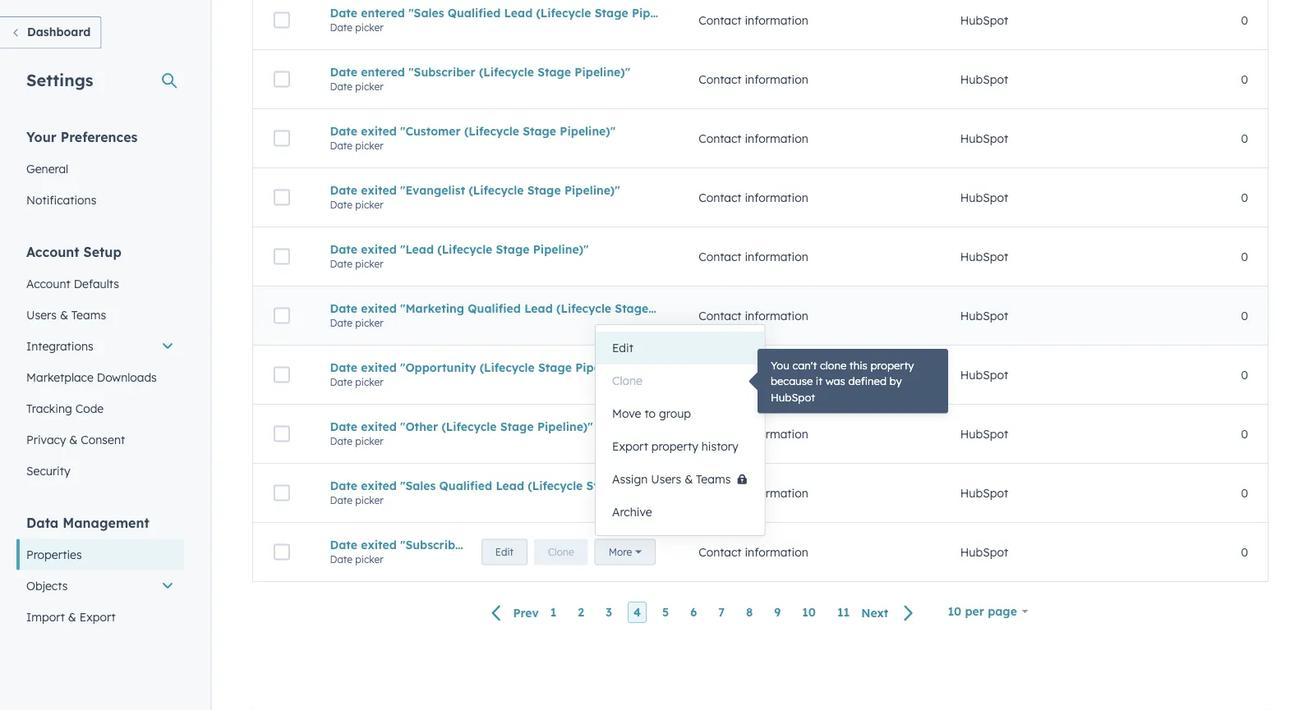 Task type: vqa. For each thing, say whether or not it's contained in the screenshot.
Will
no



Task type: locate. For each thing, give the bounding box(es) containing it.
stage inside date exited "subscriber (lifecycle stage pipeline)" date picker
[[529, 538, 563, 552]]

1 date from the top
[[330, 6, 357, 20]]

0 vertical spatial more button
[[595, 303, 656, 329]]

exited for "opportunity
[[361, 361, 397, 375]]

4 0 from the top
[[1241, 190, 1248, 205]]

2 more from the top
[[609, 546, 632, 559]]

settings
[[26, 69, 93, 90]]

you can't clone this property because it was defined by hubspot
[[771, 359, 914, 404]]

qualified down date exited "lead (lifecycle stage pipeline)" button
[[468, 301, 521, 316]]

data
[[26, 515, 59, 531]]

picker inside date exited "subscriber (lifecycle stage pipeline)" date picker
[[355, 554, 383, 566]]

17 date from the top
[[330, 479, 357, 493]]

defined
[[848, 375, 887, 388]]

edit button
[[481, 303, 528, 329], [596, 332, 765, 365], [481, 539, 528, 566]]

1 vertical spatial entered
[[361, 65, 405, 79]]

1 entered from the top
[[361, 6, 405, 20]]

picker inside date exited "customer (lifecycle stage pipeline)" date picker
[[355, 139, 383, 152]]

edit up date exited "opportunity (lifecycle stage pipeline)" button
[[495, 310, 514, 322]]

notifications
[[26, 193, 96, 207]]

contact information for date exited "opportunity (lifecycle stage pipeline)"
[[699, 368, 808, 382]]

1 vertical spatial more
[[609, 546, 632, 559]]

more button for pipeline)"
[[595, 539, 656, 566]]

2 entered from the top
[[361, 65, 405, 79]]

stage inside date entered "subscriber (lifecycle stage pipeline)" date picker
[[538, 65, 571, 79]]

1 horizontal spatial property
[[871, 359, 914, 372]]

data management element
[[16, 514, 184, 664]]

pipeline)" inside date exited "evangelist (lifecycle stage pipeline)" date picker
[[564, 183, 620, 197]]

10 for 10
[[802, 606, 816, 620]]

7 exited from the top
[[361, 479, 397, 493]]

5 contact information from the top
[[699, 250, 808, 264]]

10 left the "per"
[[948, 605, 962, 619]]

account up account defaults
[[26, 244, 79, 260]]

8 button
[[740, 602, 759, 624]]

0 vertical spatial "sales
[[409, 6, 444, 20]]

1 account from the top
[[26, 244, 79, 260]]

2 account from the top
[[26, 277, 70, 291]]

9 picker from the top
[[355, 494, 383, 507]]

export inside export property history button
[[612, 440, 648, 454]]

"sales for entered
[[409, 6, 444, 20]]

6 picker from the top
[[355, 317, 383, 329]]

edit button for (lifecycle
[[481, 303, 528, 329]]

account setup element
[[16, 243, 184, 487]]

&
[[60, 308, 68, 322], [69, 433, 78, 447], [685, 473, 693, 487], [68, 610, 76, 625]]

7 button
[[713, 602, 731, 624]]

1 vertical spatial qualified
[[468, 301, 521, 316]]

1 contact from the top
[[699, 13, 742, 27]]

pipeline)" for date exited "customer (lifecycle stage pipeline)"
[[560, 124, 616, 138]]

pipeline)" inside date entered "subscriber (lifecycle stage pipeline)" date picker
[[575, 65, 630, 79]]

0 horizontal spatial users
[[26, 308, 57, 322]]

exited inside date exited "marketing qualified lead (lifecycle stage pipeline)" date picker
[[361, 301, 397, 316]]

0 horizontal spatial 10
[[802, 606, 816, 620]]

privacy & consent link
[[16, 424, 184, 456]]

contact information for date exited "lead (lifecycle stage pipeline)"
[[699, 250, 808, 264]]

picker inside date exited "lead (lifecycle stage pipeline)" date picker
[[355, 258, 383, 270]]

"subscriber inside date exited "subscriber (lifecycle stage pipeline)" date picker
[[400, 538, 467, 552]]

2 more button from the top
[[595, 539, 656, 566]]

users inside users & teams link
[[26, 308, 57, 322]]

9
[[774, 606, 781, 620]]

1 horizontal spatial teams
[[696, 473, 731, 487]]

3 information from the top
[[745, 131, 808, 146]]

0 for date exited "customer (lifecycle stage pipeline)"
[[1241, 131, 1248, 146]]

import & export
[[26, 610, 116, 625]]

6 information from the top
[[745, 309, 808, 323]]

3 0 from the top
[[1241, 131, 1248, 146]]

users up integrations
[[26, 308, 57, 322]]

page
[[988, 605, 1017, 619]]

(lifecycle for date exited "other (lifecycle stage pipeline)"
[[442, 420, 497, 434]]

code
[[75, 401, 104, 416]]

0 vertical spatial more
[[609, 310, 632, 322]]

4 contact information from the top
[[699, 190, 808, 205]]

3 picker from the top
[[355, 139, 383, 152]]

0 vertical spatial teams
[[71, 308, 106, 322]]

teams inside "account setup" element
[[71, 308, 106, 322]]

contact
[[699, 13, 742, 27], [699, 72, 742, 86], [699, 131, 742, 146], [699, 190, 742, 205], [699, 250, 742, 264], [699, 309, 742, 323], [699, 368, 742, 382], [699, 427, 742, 441], [699, 486, 742, 501], [699, 545, 742, 560]]

1 vertical spatial lead
[[524, 301, 553, 316]]

15 date from the top
[[330, 420, 357, 434]]

tab panel
[[239, 0, 1282, 642]]

your
[[26, 129, 57, 145]]

0 vertical spatial property
[[871, 359, 914, 372]]

lead down the date exited "other (lifecycle stage pipeline)" button
[[496, 479, 524, 493]]

0 vertical spatial lead
[[504, 6, 533, 20]]

1 vertical spatial export
[[80, 610, 116, 625]]

4 picker from the top
[[355, 199, 383, 211]]

stage inside 'date exited "sales qualified lead (lifecycle stage pipeline)" date picker'
[[586, 479, 620, 493]]

0 vertical spatial entered
[[361, 6, 405, 20]]

picker
[[355, 21, 383, 33], [355, 80, 383, 93], [355, 139, 383, 152], [355, 199, 383, 211], [355, 258, 383, 270], [355, 317, 383, 329], [355, 376, 383, 388], [355, 435, 383, 448], [355, 494, 383, 507], [355, 554, 383, 566]]

property down group
[[651, 440, 698, 454]]

pipeline)" inside date exited "lead (lifecycle stage pipeline)" date picker
[[533, 242, 589, 257]]

2 0 from the top
[[1241, 72, 1248, 86]]

exited inside date exited "evangelist (lifecycle stage pipeline)" date picker
[[361, 183, 397, 197]]

lead inside date exited "marketing qualified lead (lifecycle stage pipeline)" date picker
[[524, 301, 553, 316]]

picker for date entered "subscriber (lifecycle stage pipeline)"
[[355, 80, 383, 93]]

export down objects button
[[80, 610, 116, 625]]

users
[[26, 308, 57, 322], [651, 473, 681, 487]]

(lifecycle inside date exited "lead (lifecycle stage pipeline)" date picker
[[437, 242, 492, 257]]

1 vertical spatial edit button
[[596, 332, 765, 365]]

0 horizontal spatial export
[[80, 610, 116, 625]]

stage inside date exited "other (lifecycle stage pipeline)" date picker
[[500, 420, 534, 434]]

1 vertical spatial account
[[26, 277, 70, 291]]

0 for date exited "evangelist (lifecycle stage pipeline)"
[[1241, 190, 1248, 205]]

10 inside popup button
[[948, 605, 962, 619]]

10 inside button
[[802, 606, 816, 620]]

edit up move in the bottom left of the page
[[612, 341, 633, 355]]

exited for "evangelist
[[361, 183, 397, 197]]

stage inside date exited "customer (lifecycle stage pipeline)" date picker
[[523, 124, 556, 138]]

users inside assign users & teams button
[[651, 473, 681, 487]]

6 button
[[685, 602, 703, 624]]

9 0 from the top
[[1241, 486, 1248, 501]]

downloads
[[97, 370, 157, 385]]

date entered "subscriber (lifecycle stage pipeline)" date picker
[[330, 65, 630, 93]]

2 vertical spatial clone
[[548, 546, 574, 559]]

contact information for date entered "subscriber (lifecycle stage pipeline)"
[[699, 72, 808, 86]]

"marketing
[[400, 301, 464, 316]]

5 0 from the top
[[1241, 250, 1248, 264]]

contact for date entered "subscriber (lifecycle stage pipeline)"
[[699, 72, 742, 86]]

2 contact information from the top
[[699, 72, 808, 86]]

(lifecycle for date exited "evangelist (lifecycle stage pipeline)"
[[469, 183, 524, 197]]

9 contact from the top
[[699, 486, 742, 501]]

"subscriber for entered
[[409, 65, 475, 79]]

2 contact from the top
[[699, 72, 742, 86]]

5 information from the top
[[745, 250, 808, 264]]

0 vertical spatial users
[[26, 308, 57, 322]]

stage for date exited "subscriber (lifecycle stage pipeline)"
[[529, 538, 563, 552]]

contact for date exited "evangelist (lifecycle stage pipeline)"
[[699, 190, 742, 205]]

2 information from the top
[[745, 72, 808, 86]]

property inside you can't clone this property because it was defined by hubspot
[[871, 359, 914, 372]]

exited inside date exited "subscriber (lifecycle stage pipeline)" date picker
[[361, 538, 397, 552]]

3 contact from the top
[[699, 131, 742, 146]]

edit button up date exited "opportunity (lifecycle stage pipeline)" button
[[481, 303, 528, 329]]

entered
[[361, 6, 405, 20], [361, 65, 405, 79]]

stage inside date exited "evangelist (lifecycle stage pipeline)" date picker
[[527, 183, 561, 197]]

& down export property history button
[[685, 473, 693, 487]]

8 exited from the top
[[361, 538, 397, 552]]

exited inside date exited "lead (lifecycle stage pipeline)" date picker
[[361, 242, 397, 257]]

exited for "subscriber
[[361, 538, 397, 552]]

pipeline)" inside date exited "opportunity (lifecycle stage pipeline)" date picker
[[575, 361, 631, 375]]

0 vertical spatial edit button
[[481, 303, 528, 329]]

properties
[[26, 548, 82, 562]]

4 exited from the top
[[361, 301, 397, 316]]

0 vertical spatial "subscriber
[[409, 65, 475, 79]]

lead up the date entered "subscriber (lifecycle stage pipeline)" button
[[504, 6, 533, 20]]

lead inside date entered "sales qualified lead (lifecycle stage pipeline)" date picker
[[504, 6, 533, 20]]

(lifecycle inside date entered "subscriber (lifecycle stage pipeline)" date picker
[[479, 65, 534, 79]]

3 button
[[600, 602, 618, 624]]

account for account defaults
[[26, 277, 70, 291]]

users down the export property history
[[651, 473, 681, 487]]

contact for date exited "lead (lifecycle stage pipeline)"
[[699, 250, 742, 264]]

1 information from the top
[[745, 13, 808, 27]]

2
[[578, 606, 584, 620]]

pipeline)" inside date exited "subscriber (lifecycle stage pipeline)" date picker
[[566, 538, 622, 552]]

objects button
[[16, 571, 184, 602]]

"evangelist
[[400, 183, 465, 197]]

pipeline)" inside 'date exited "sales qualified lead (lifecycle stage pipeline)" date picker'
[[623, 479, 679, 493]]

date exited "lead (lifecycle stage pipeline)" button
[[330, 242, 659, 257]]

lead for date exited "marketing qualified lead (lifecycle stage pipeline)"
[[524, 301, 553, 316]]

teams down the history
[[696, 473, 731, 487]]

your preferences element
[[16, 128, 184, 216]]

pipeline)" inside date exited "customer (lifecycle stage pipeline)" date picker
[[560, 124, 616, 138]]

7
[[718, 606, 725, 620]]

1 vertical spatial teams
[[696, 473, 731, 487]]

date exited "customer (lifecycle stage pipeline)" button
[[330, 124, 659, 138]]

7 0 from the top
[[1241, 368, 1248, 382]]

"subscriber inside date entered "subscriber (lifecycle stage pipeline)" date picker
[[409, 65, 475, 79]]

picker for date exited "subscriber (lifecycle stage pipeline)"
[[355, 554, 383, 566]]

1 more button from the top
[[595, 303, 656, 329]]

1 horizontal spatial export
[[612, 440, 648, 454]]

stage for date exited "customer (lifecycle stage pipeline)"
[[523, 124, 556, 138]]

8 0 from the top
[[1241, 427, 1248, 441]]

4 contact from the top
[[699, 190, 742, 205]]

edit button up group
[[596, 332, 765, 365]]

2 picker from the top
[[355, 80, 383, 93]]

edit down 'date exited "sales qualified lead (lifecycle stage pipeline)" date picker'
[[495, 546, 514, 559]]

0 vertical spatial clone button
[[534, 303, 588, 329]]

(lifecycle inside date exited "other (lifecycle stage pipeline)" date picker
[[442, 420, 497, 434]]

1 horizontal spatial users
[[651, 473, 681, 487]]

date
[[330, 6, 357, 20], [330, 21, 353, 33], [330, 65, 357, 79], [330, 80, 353, 93], [330, 124, 357, 138], [330, 139, 353, 152], [330, 183, 357, 197], [330, 199, 353, 211], [330, 242, 357, 257], [330, 258, 353, 270], [330, 301, 357, 316], [330, 317, 353, 329], [330, 361, 357, 375], [330, 376, 353, 388], [330, 420, 357, 434], [330, 435, 353, 448], [330, 479, 357, 493], [330, 494, 353, 507], [330, 538, 357, 552], [330, 554, 353, 566]]

qualified up the date entered "subscriber (lifecycle stage pipeline)" button
[[448, 6, 501, 20]]

entered for "subscriber
[[361, 65, 405, 79]]

exited inside date exited "customer (lifecycle stage pipeline)" date picker
[[361, 124, 397, 138]]

picker inside date exited "other (lifecycle stage pipeline)" date picker
[[355, 435, 383, 448]]

tracking code link
[[16, 393, 184, 424]]

picker for date exited "other (lifecycle stage pipeline)"
[[355, 435, 383, 448]]

7 information from the top
[[745, 368, 808, 382]]

8
[[746, 606, 753, 620]]

qualified inside date entered "sales qualified lead (lifecycle stage pipeline)" date picker
[[448, 6, 501, 20]]

date exited "other (lifecycle stage pipeline)" button
[[330, 420, 659, 434]]

qualified down date exited "other (lifecycle stage pipeline)" date picker
[[439, 479, 492, 493]]

(lifecycle inside date exited "subscriber (lifecycle stage pipeline)" date picker
[[471, 538, 526, 552]]

& right the "import"
[[68, 610, 76, 625]]

import
[[26, 610, 65, 625]]

hubspot for date entered "sales qualified lead (lifecycle stage pipeline)"
[[960, 13, 1008, 27]]

entered inside date entered "subscriber (lifecycle stage pipeline)" date picker
[[361, 65, 405, 79]]

(lifecycle inside 'date exited "sales qualified lead (lifecycle stage pipeline)" date picker'
[[528, 479, 583, 493]]

hubspot for date exited "opportunity (lifecycle stage pipeline)"
[[960, 368, 1008, 382]]

lead up date exited "opportunity (lifecycle stage pipeline)" button
[[524, 301, 553, 316]]

"lead
[[400, 242, 434, 257]]

information for date exited "evangelist (lifecycle stage pipeline)"
[[745, 190, 808, 205]]

"sales for exited
[[400, 479, 436, 493]]

& up integrations
[[60, 308, 68, 322]]

& inside data management element
[[68, 610, 76, 625]]

stage for date exited "opportunity (lifecycle stage pipeline)"
[[538, 361, 572, 375]]

9 button
[[769, 602, 787, 624]]

(lifecycle for date exited "subscriber (lifecycle stage pipeline)"
[[471, 538, 526, 552]]

20 date from the top
[[330, 554, 353, 566]]

7 contact from the top
[[699, 368, 742, 382]]

teams
[[71, 308, 106, 322], [696, 473, 731, 487]]

pipeline)" for date exited "lead (lifecycle stage pipeline)"
[[533, 242, 589, 257]]

1 vertical spatial users
[[651, 473, 681, 487]]

picker inside date entered "subscriber (lifecycle stage pipeline)" date picker
[[355, 80, 383, 93]]

stage for date exited "lead (lifecycle stage pipeline)"
[[496, 242, 530, 257]]

4
[[634, 606, 641, 620]]

import & export link
[[16, 602, 184, 633]]

1 more from the top
[[609, 310, 632, 322]]

11 date from the top
[[330, 301, 357, 316]]

exited inside 'date exited "sales qualified lead (lifecycle stage pipeline)" date picker'
[[361, 479, 397, 493]]

(lifecycle inside date exited "customer (lifecycle stage pipeline)" date picker
[[464, 124, 519, 138]]

7 contact information from the top
[[699, 368, 808, 382]]

hubspot for date exited "sales qualified lead (lifecycle stage pipeline)"
[[960, 486, 1008, 501]]

qualified inside 'date exited "sales qualified lead (lifecycle stage pipeline)" date picker'
[[439, 479, 492, 493]]

qualified for date exited "marketing qualified lead (lifecycle stage pipeline)"
[[468, 301, 521, 316]]

more for (lifecycle
[[609, 310, 632, 322]]

1 vertical spatial more button
[[595, 539, 656, 566]]

0 for date exited "sales qualified lead (lifecycle stage pipeline)"
[[1241, 486, 1248, 501]]

users & teams
[[26, 308, 106, 322]]

lead inside 'date exited "sales qualified lead (lifecycle stage pipeline)" date picker'
[[496, 479, 524, 493]]

exited inside date exited "other (lifecycle stage pipeline)" date picker
[[361, 420, 397, 434]]

more button
[[595, 303, 656, 329], [595, 539, 656, 566]]

defaults
[[74, 277, 119, 291]]

contact information for date exited "evangelist (lifecycle stage pipeline)"
[[699, 190, 808, 205]]

archive
[[612, 505, 652, 520]]

1 horizontal spatial 10
[[948, 605, 962, 619]]

exited inside date exited "opportunity (lifecycle stage pipeline)" date picker
[[361, 361, 397, 375]]

clone
[[820, 359, 847, 372]]

1 vertical spatial clone
[[612, 374, 643, 388]]

edit for pipeline)"
[[495, 546, 514, 559]]

5 exited from the top
[[361, 361, 397, 375]]

1 vertical spatial "subscriber
[[400, 538, 467, 552]]

"sales inside date entered "sales qualified lead (lifecycle stage pipeline)" date picker
[[409, 6, 444, 20]]

stage inside date exited "lead (lifecycle stage pipeline)" date picker
[[496, 242, 530, 257]]

export up assign
[[612, 440, 648, 454]]

0 vertical spatial account
[[26, 244, 79, 260]]

entered inside date entered "sales qualified lead (lifecycle stage pipeline)" date picker
[[361, 6, 405, 20]]

(lifecycle inside date exited "evangelist (lifecycle stage pipeline)" date picker
[[469, 183, 524, 197]]

pipeline)" inside date entered "sales qualified lead (lifecycle stage pipeline)" date picker
[[632, 6, 687, 20]]

0 vertical spatial qualified
[[448, 6, 501, 20]]

2 vertical spatial qualified
[[439, 479, 492, 493]]

more button for (lifecycle
[[595, 303, 656, 329]]

1 contact information from the top
[[699, 13, 808, 27]]

pipeline)" inside date exited "other (lifecycle stage pipeline)" date picker
[[537, 420, 593, 434]]

hubspot for date entered "subscriber (lifecycle stage pipeline)"
[[960, 72, 1008, 86]]

picker inside date exited "evangelist (lifecycle stage pipeline)" date picker
[[355, 199, 383, 211]]

6 exited from the top
[[361, 420, 397, 434]]

& right the privacy
[[69, 433, 78, 447]]

"sales inside 'date exited "sales qualified lead (lifecycle stage pipeline)" date picker'
[[400, 479, 436, 493]]

exited for "marketing
[[361, 301, 397, 316]]

5 picker from the top
[[355, 258, 383, 270]]

can't
[[793, 359, 817, 372]]

date exited "opportunity (lifecycle stage pipeline)" date picker
[[330, 361, 631, 388]]

edit button down 'date exited "sales qualified lead (lifecycle stage pipeline)" date picker'
[[481, 539, 528, 566]]

5 contact from the top
[[699, 250, 742, 264]]

0 for date exited "opportunity (lifecycle stage pipeline)"
[[1241, 368, 1248, 382]]

10 right 9
[[802, 606, 816, 620]]

contact information
[[699, 13, 808, 27], [699, 72, 808, 86], [699, 131, 808, 146], [699, 190, 808, 205], [699, 250, 808, 264], [699, 309, 808, 323], [699, 368, 808, 382], [699, 427, 808, 441], [699, 486, 808, 501], [699, 545, 808, 560]]

"subscriber
[[409, 65, 475, 79], [400, 538, 467, 552]]

0 vertical spatial clone
[[548, 310, 574, 322]]

0 vertical spatial export
[[612, 440, 648, 454]]

contact for date exited "customer (lifecycle stage pipeline)"
[[699, 131, 742, 146]]

picker for date exited "customer (lifecycle stage pipeline)"
[[355, 139, 383, 152]]

"sales
[[409, 6, 444, 20], [400, 479, 436, 493]]

exited for "lead
[[361, 242, 397, 257]]

0 horizontal spatial teams
[[71, 308, 106, 322]]

2 vertical spatial lead
[[496, 479, 524, 493]]

picker inside date exited "opportunity (lifecycle stage pipeline)" date picker
[[355, 376, 383, 388]]

because
[[771, 375, 813, 388]]

more
[[609, 310, 632, 322], [609, 546, 632, 559]]

8 picker from the top
[[355, 435, 383, 448]]

8 contact from the top
[[699, 427, 742, 441]]

2 vertical spatial clone button
[[534, 539, 588, 566]]

6 contact from the top
[[699, 309, 742, 323]]

1
[[550, 606, 557, 620]]

property up by
[[871, 359, 914, 372]]

19 date from the top
[[330, 538, 357, 552]]

12 date from the top
[[330, 317, 353, 329]]

2 vertical spatial edit button
[[481, 539, 528, 566]]

next button
[[856, 603, 924, 624]]

4 information from the top
[[745, 190, 808, 205]]

11
[[837, 606, 850, 620]]

2 exited from the top
[[361, 183, 397, 197]]

8 information from the top
[[745, 427, 808, 441]]

export inside import & export link
[[80, 610, 116, 625]]

6
[[691, 606, 697, 620]]

security link
[[16, 456, 184, 487]]

exited for "customer
[[361, 124, 397, 138]]

0 horizontal spatial property
[[651, 440, 698, 454]]

3 contact information from the top
[[699, 131, 808, 146]]

8 contact information from the top
[[699, 427, 808, 441]]

10 contact from the top
[[699, 545, 742, 560]]

export property history
[[612, 440, 738, 454]]

qualified inside date exited "marketing qualified lead (lifecycle stage pipeline)" date picker
[[468, 301, 521, 316]]

1 picker from the top
[[355, 21, 383, 33]]

9 information from the top
[[745, 486, 808, 501]]

marketplace
[[26, 370, 94, 385]]

edit
[[495, 310, 514, 322], [612, 341, 633, 355], [495, 546, 514, 559]]

7 picker from the top
[[355, 376, 383, 388]]

teams down defaults at the top left of page
[[71, 308, 106, 322]]

exited
[[361, 124, 397, 138], [361, 183, 397, 197], [361, 242, 397, 257], [361, 301, 397, 316], [361, 361, 397, 375], [361, 420, 397, 434], [361, 479, 397, 493], [361, 538, 397, 552]]

2 vertical spatial edit
[[495, 546, 514, 559]]

10 picker from the top
[[355, 554, 383, 566]]

9 contact information from the top
[[699, 486, 808, 501]]

information for date exited "customer (lifecycle stage pipeline)"
[[745, 131, 808, 146]]

1 vertical spatial property
[[651, 440, 698, 454]]

tab panel containing date entered "sales qualified lead (lifecycle stage pipeline)"
[[239, 0, 1282, 642]]

11 button
[[832, 602, 856, 624]]

pagination navigation
[[482, 602, 924, 624]]

more for pipeline)"
[[609, 546, 632, 559]]

(lifecycle inside date entered "sales qualified lead (lifecycle stage pipeline)" date picker
[[536, 6, 591, 20]]

dashboard
[[27, 25, 91, 39]]

stage inside date exited "opportunity (lifecycle stage pipeline)" date picker
[[538, 361, 572, 375]]

0 vertical spatial edit
[[495, 310, 514, 322]]

1 0 from the top
[[1241, 13, 1248, 27]]

(lifecycle inside date exited "opportunity (lifecycle stage pipeline)" date picker
[[480, 361, 535, 375]]

3 exited from the top
[[361, 242, 397, 257]]

& for consent
[[69, 433, 78, 447]]

1 exited from the top
[[361, 124, 397, 138]]

10 per page
[[948, 605, 1017, 619]]

1 vertical spatial "sales
[[400, 479, 436, 493]]

account up users & teams
[[26, 277, 70, 291]]



Task type: describe. For each thing, give the bounding box(es) containing it.
hubspot for date exited "other (lifecycle stage pipeline)"
[[960, 427, 1008, 441]]

you
[[771, 359, 790, 372]]

edit for (lifecycle
[[495, 310, 514, 322]]

10 for 10 per page
[[948, 605, 962, 619]]

"other
[[400, 420, 438, 434]]

3
[[606, 606, 612, 620]]

contact for date exited "opportunity (lifecycle stage pipeline)"
[[699, 368, 742, 382]]

lead for date entered "sales qualified lead (lifecycle stage pipeline)"
[[504, 6, 533, 20]]

stage for date exited "evangelist (lifecycle stage pipeline)"
[[527, 183, 561, 197]]

0 for date exited "other (lifecycle stage pipeline)"
[[1241, 427, 1248, 441]]

this
[[850, 359, 868, 372]]

tracking code
[[26, 401, 104, 416]]

to
[[645, 407, 656, 421]]

tracking
[[26, 401, 72, 416]]

picker for date exited "opportunity (lifecycle stage pipeline)"
[[355, 376, 383, 388]]

& inside button
[[685, 473, 693, 487]]

move
[[612, 407, 641, 421]]

assign users & teams button
[[596, 463, 765, 496]]

0 for date entered "subscriber (lifecycle stage pipeline)"
[[1241, 72, 1248, 86]]

account setup
[[26, 244, 121, 260]]

entered for "sales
[[361, 6, 405, 20]]

pipeline)" for date exited "opportunity (lifecycle stage pipeline)"
[[575, 361, 631, 375]]

move to group
[[612, 407, 691, 421]]

9 date from the top
[[330, 242, 357, 257]]

(lifecycle for date exited "opportunity (lifecycle stage pipeline)"
[[480, 361, 535, 375]]

exited for "other
[[361, 420, 397, 434]]

picker for date exited "evangelist (lifecycle stage pipeline)"
[[355, 199, 383, 211]]

prev button
[[482, 603, 545, 624]]

pipeline)" for date entered "subscriber (lifecycle stage pipeline)"
[[575, 65, 630, 79]]

1 button
[[545, 602, 562, 624]]

& for teams
[[60, 308, 68, 322]]

13 date from the top
[[330, 361, 357, 375]]

marketplace downloads link
[[16, 362, 184, 393]]

account defaults
[[26, 277, 119, 291]]

hubspot for date exited "evangelist (lifecycle stage pipeline)"
[[960, 190, 1008, 205]]

2 date from the top
[[330, 21, 353, 33]]

stage for date exited "other (lifecycle stage pipeline)"
[[500, 420, 534, 434]]

10 per page button
[[937, 596, 1039, 629]]

information for date exited "lead (lifecycle stage pipeline)"
[[745, 250, 808, 264]]

5 button
[[657, 602, 675, 624]]

"subscriber for exited
[[400, 538, 467, 552]]

(lifecycle for date exited "lead (lifecycle stage pipeline)"
[[437, 242, 492, 257]]

group
[[659, 407, 691, 421]]

2 button
[[572, 602, 590, 624]]

date exited "other (lifecycle stage pipeline)" date picker
[[330, 420, 593, 448]]

assign
[[612, 473, 648, 487]]

14 date from the top
[[330, 376, 353, 388]]

information for date exited "sales qualified lead (lifecycle stage pipeline)"
[[745, 486, 808, 501]]

property inside button
[[651, 440, 698, 454]]

18 date from the top
[[330, 494, 353, 507]]

4 button
[[628, 602, 647, 624]]

next
[[861, 606, 889, 620]]

clone button for pipeline)"
[[534, 539, 588, 566]]

picker for date exited "lead (lifecycle stage pipeline)"
[[355, 258, 383, 270]]

security
[[26, 464, 70, 478]]

users & teams link
[[16, 300, 184, 331]]

10 date from the top
[[330, 258, 353, 270]]

clone for (lifecycle
[[548, 310, 574, 322]]

contact for date entered "sales qualified lead (lifecycle stage pipeline)"
[[699, 13, 742, 27]]

date exited "customer (lifecycle stage pipeline)" date picker
[[330, 124, 616, 152]]

date exited "subscriber (lifecycle stage pipeline)" date picker
[[330, 538, 622, 566]]

edit button for pipeline)"
[[481, 539, 528, 566]]

exited for "sales
[[361, 479, 397, 493]]

6 contact information from the top
[[699, 309, 808, 323]]

contact information for date exited "customer (lifecycle stage pipeline)"
[[699, 131, 808, 146]]

preferences
[[61, 129, 138, 145]]

picker inside date exited "marketing qualified lead (lifecycle stage pipeline)" date picker
[[355, 317, 383, 329]]

notifications link
[[16, 184, 184, 216]]

hubspot inside you can't clone this property because it was defined by hubspot
[[771, 391, 815, 404]]

16 date from the top
[[330, 435, 353, 448]]

teams inside button
[[696, 473, 731, 487]]

6 date from the top
[[330, 139, 353, 152]]

move to group button
[[596, 398, 765, 431]]

date exited "sales qualified lead (lifecycle stage pipeline)" button
[[330, 479, 679, 493]]

picker inside date entered "sales qualified lead (lifecycle stage pipeline)" date picker
[[355, 21, 383, 33]]

integrations
[[26, 339, 93, 353]]

consent
[[81, 433, 125, 447]]

archive button
[[596, 496, 765, 529]]

date exited "marketing qualified lead (lifecycle stage pipeline)" button
[[330, 301, 708, 316]]

8 date from the top
[[330, 199, 353, 211]]

general
[[26, 161, 68, 176]]

7 date from the top
[[330, 183, 357, 197]]

qualified for date entered "sales qualified lead (lifecycle stage pipeline)"
[[448, 6, 501, 20]]

0 for date exited "lead (lifecycle stage pipeline)"
[[1241, 250, 1248, 264]]

(lifecycle for date exited "customer (lifecycle stage pipeline)"
[[464, 124, 519, 138]]

information for date entered "subscriber (lifecycle stage pipeline)"
[[745, 72, 808, 86]]

account defaults link
[[16, 268, 184, 300]]

hubspot for date exited "customer (lifecycle stage pipeline)"
[[960, 131, 1008, 146]]

lead for date exited "sales qualified lead (lifecycle stage pipeline)"
[[496, 479, 524, 493]]

date entered "sales qualified lead (lifecycle stage pipeline)" button
[[330, 6, 687, 20]]

& for export
[[68, 610, 76, 625]]

qualified for date exited "sales qualified lead (lifecycle stage pipeline)"
[[439, 479, 492, 493]]

stage inside date entered "sales qualified lead (lifecycle stage pipeline)" date picker
[[595, 6, 628, 20]]

10 0 from the top
[[1241, 545, 1248, 560]]

management
[[63, 515, 149, 531]]

1 vertical spatial clone button
[[596, 365, 765, 398]]

assign users & teams
[[612, 473, 731, 487]]

"opportunity
[[400, 361, 476, 375]]

1 vertical spatial edit
[[612, 341, 633, 355]]

per
[[965, 605, 984, 619]]

privacy
[[26, 433, 66, 447]]

hubspot for date exited "lead (lifecycle stage pipeline)"
[[960, 250, 1008, 264]]

date exited "opportunity (lifecycle stage pipeline)" button
[[330, 361, 659, 375]]

was
[[826, 375, 845, 388]]

information for date exited "other (lifecycle stage pipeline)"
[[745, 427, 808, 441]]

pipeline)" for date exited "other (lifecycle stage pipeline)"
[[537, 420, 593, 434]]

10 button
[[797, 602, 822, 624]]

data management
[[26, 515, 149, 531]]

integrations button
[[16, 331, 184, 362]]

it
[[816, 375, 823, 388]]

history
[[702, 440, 738, 454]]

prev
[[513, 606, 539, 620]]

clone for pipeline)"
[[548, 546, 574, 559]]

privacy & consent
[[26, 433, 125, 447]]

contact for date exited "other (lifecycle stage pipeline)"
[[699, 427, 742, 441]]

date exited "marketing qualified lead (lifecycle stage pipeline)" date picker
[[330, 301, 708, 329]]

(lifecycle for date entered "subscriber (lifecycle stage pipeline)"
[[479, 65, 534, 79]]

information for date entered "sales qualified lead (lifecycle stage pipeline)"
[[745, 13, 808, 27]]

contact information for date exited "sales qualified lead (lifecycle stage pipeline)"
[[699, 486, 808, 501]]

date exited "evangelist (lifecycle stage pipeline)" button
[[330, 183, 659, 197]]

6 0 from the top
[[1241, 309, 1248, 323]]

pipeline)" inside date exited "marketing qualified lead (lifecycle stage pipeline)" date picker
[[652, 301, 708, 316]]

"customer
[[400, 124, 461, 138]]

account for account setup
[[26, 244, 79, 260]]

10 contact information from the top
[[699, 545, 808, 560]]

5
[[662, 606, 669, 620]]

stage inside date exited "marketing qualified lead (lifecycle stage pipeline)" date picker
[[615, 301, 649, 316]]

picker inside 'date exited "sales qualified lead (lifecycle stage pipeline)" date picker'
[[355, 494, 383, 507]]

contact information for date entered "sales qualified lead (lifecycle stage pipeline)"
[[699, 13, 808, 27]]

date exited "evangelist (lifecycle stage pipeline)" date picker
[[330, 183, 620, 211]]

properties link
[[16, 539, 184, 571]]

contact for date exited "sales qualified lead (lifecycle stage pipeline)"
[[699, 486, 742, 501]]

clone button for (lifecycle
[[534, 303, 588, 329]]

objects
[[26, 579, 68, 593]]

pipeline)" for date exited "subscriber (lifecycle stage pipeline)"
[[566, 538, 622, 552]]

date exited "subscriber (lifecycle stage pipeline)" button
[[330, 538, 622, 552]]

stage for date entered "subscriber (lifecycle stage pipeline)"
[[538, 65, 571, 79]]

contact information for date exited "other (lifecycle stage pipeline)"
[[699, 427, 808, 441]]

pipeline)" for date exited "evangelist (lifecycle stage pipeline)"
[[564, 183, 620, 197]]

10 information from the top
[[745, 545, 808, 560]]

your preferences
[[26, 129, 138, 145]]

(lifecycle inside date exited "marketing qualified lead (lifecycle stage pipeline)" date picker
[[556, 301, 611, 316]]

0 for date entered "sales qualified lead (lifecycle stage pipeline)"
[[1241, 13, 1248, 27]]

dashboard link
[[0, 16, 101, 49]]

by
[[890, 375, 902, 388]]

information for date exited "opportunity (lifecycle stage pipeline)"
[[745, 368, 808, 382]]

setup
[[83, 244, 121, 260]]

3 date from the top
[[330, 65, 357, 79]]

4 date from the top
[[330, 80, 353, 93]]

5 date from the top
[[330, 124, 357, 138]]



